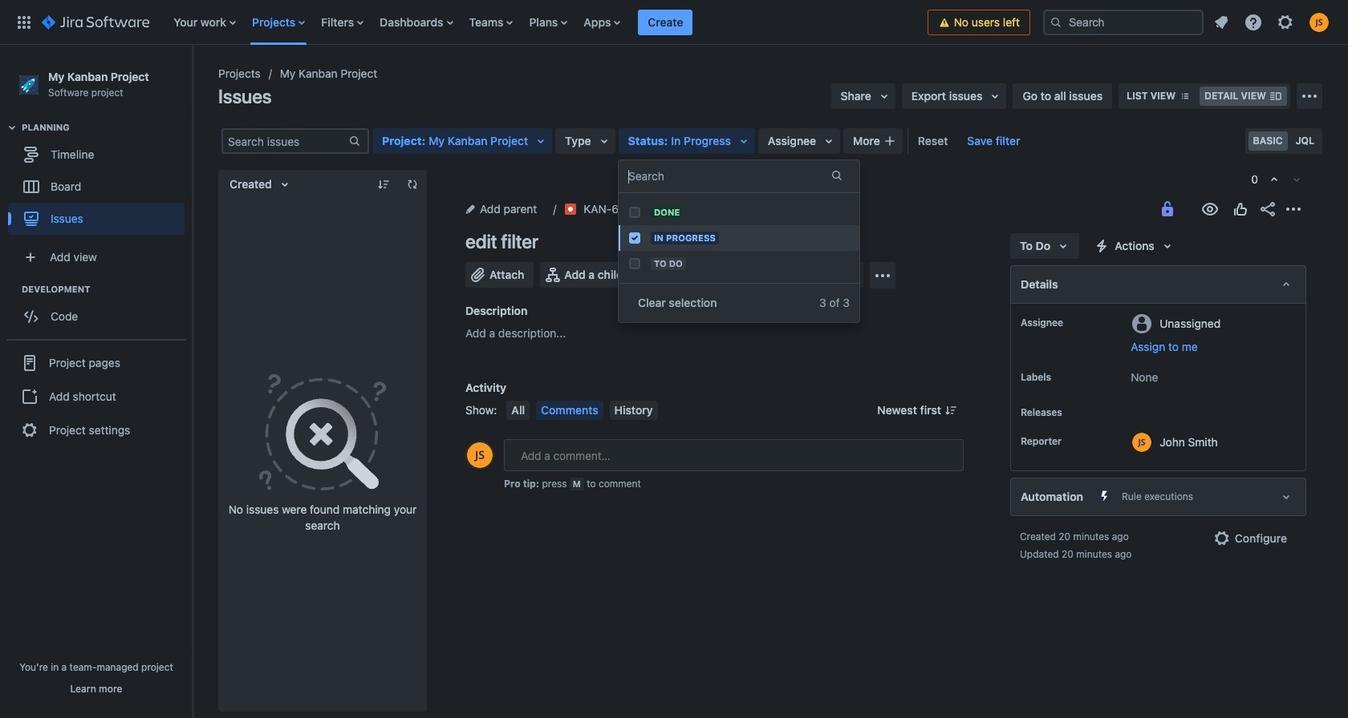 Task type: describe. For each thing, give the bounding box(es) containing it.
sidebar navigation image
[[175, 64, 210, 96]]

sidebar element
[[0, 45, 193, 719]]

search image
[[1050, 16, 1062, 28]]

appswitcher icon image
[[14, 12, 34, 32]]

notifications image
[[1212, 12, 1231, 32]]

Add a comment… field
[[504, 440, 964, 472]]

Search field
[[1043, 9, 1204, 35]]

add app image
[[873, 266, 892, 285]]

development image
[[2, 280, 22, 299]]

automation element
[[1010, 478, 1306, 517]]

addicon image
[[883, 135, 896, 148]]

more information about john smith image
[[1132, 433, 1152, 453]]

settings image
[[1276, 12, 1295, 32]]

import and bulk change issues image
[[1300, 87, 1319, 106]]

actions image
[[1284, 200, 1303, 219]]

planning image
[[2, 118, 22, 137]]

your profile and settings image
[[1310, 12, 1329, 32]]

watch options: you are not watching this issue, 0 people watching image
[[1200, 200, 1220, 219]]

heading for planning icon
[[22, 121, 192, 134]]

heading for development image at the top left
[[22, 283, 192, 296]]

vote options: no one has voted for this issue yet. image
[[1231, 200, 1250, 219]]



Task type: vqa. For each thing, say whether or not it's contained in the screenshot.
COULD
no



Task type: locate. For each thing, give the bounding box(es) containing it.
None search field
[[1043, 9, 1204, 35]]

0 horizontal spatial list
[[166, 0, 927, 45]]

details element
[[1010, 266, 1306, 304]]

primary element
[[10, 0, 927, 45]]

1 vertical spatial heading
[[22, 283, 192, 296]]

jira software image
[[42, 12, 149, 32], [42, 12, 149, 32]]

help image
[[1244, 12, 1263, 32]]

Search text field
[[628, 169, 631, 185]]

group
[[8, 121, 192, 240], [1265, 170, 1306, 189], [8, 283, 192, 338], [6, 340, 186, 454]]

banner
[[0, 0, 1348, 45]]

heading
[[22, 121, 192, 134], [22, 283, 192, 296]]

list
[[166, 0, 927, 45], [1207, 8, 1338, 37]]

1 heading from the top
[[22, 121, 192, 134]]

1 horizontal spatial list
[[1207, 8, 1338, 37]]

Search issues text field
[[223, 130, 348, 152]]

0 vertical spatial heading
[[22, 121, 192, 134]]

order by image
[[275, 175, 294, 194]]

menu bar
[[503, 401, 661, 420]]

list item
[[638, 0, 693, 45]]

2 heading from the top
[[22, 283, 192, 296]]



